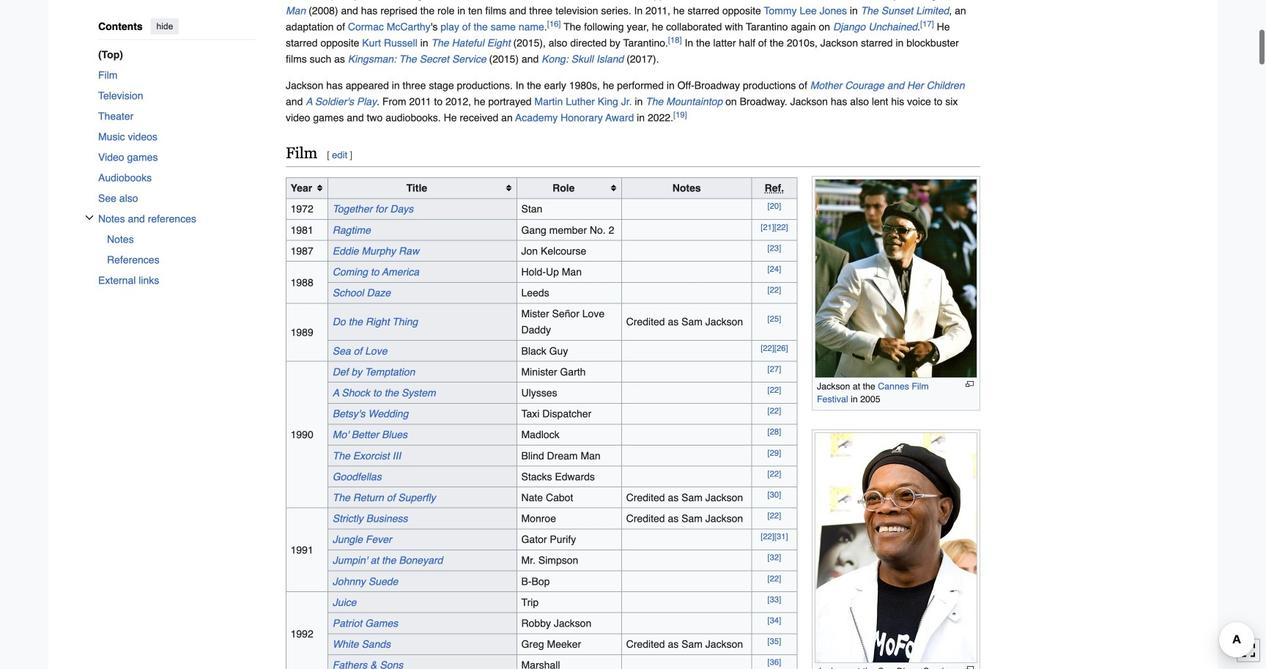 Task type: locate. For each thing, give the bounding box(es) containing it.
jackson buttoning his white suit at the cannes film festival in 2005 image
[[815, 179, 978, 378]]

x small image
[[85, 213, 94, 222]]

fullscreen image
[[1242, 643, 1256, 658]]



Task type: vqa. For each thing, say whether or not it's contained in the screenshot.
"x small" 'IMAGE'
yes



Task type: describe. For each thing, give the bounding box(es) containing it.
jackson at the san diego comic con in 2008 image
[[815, 432, 978, 663]]



